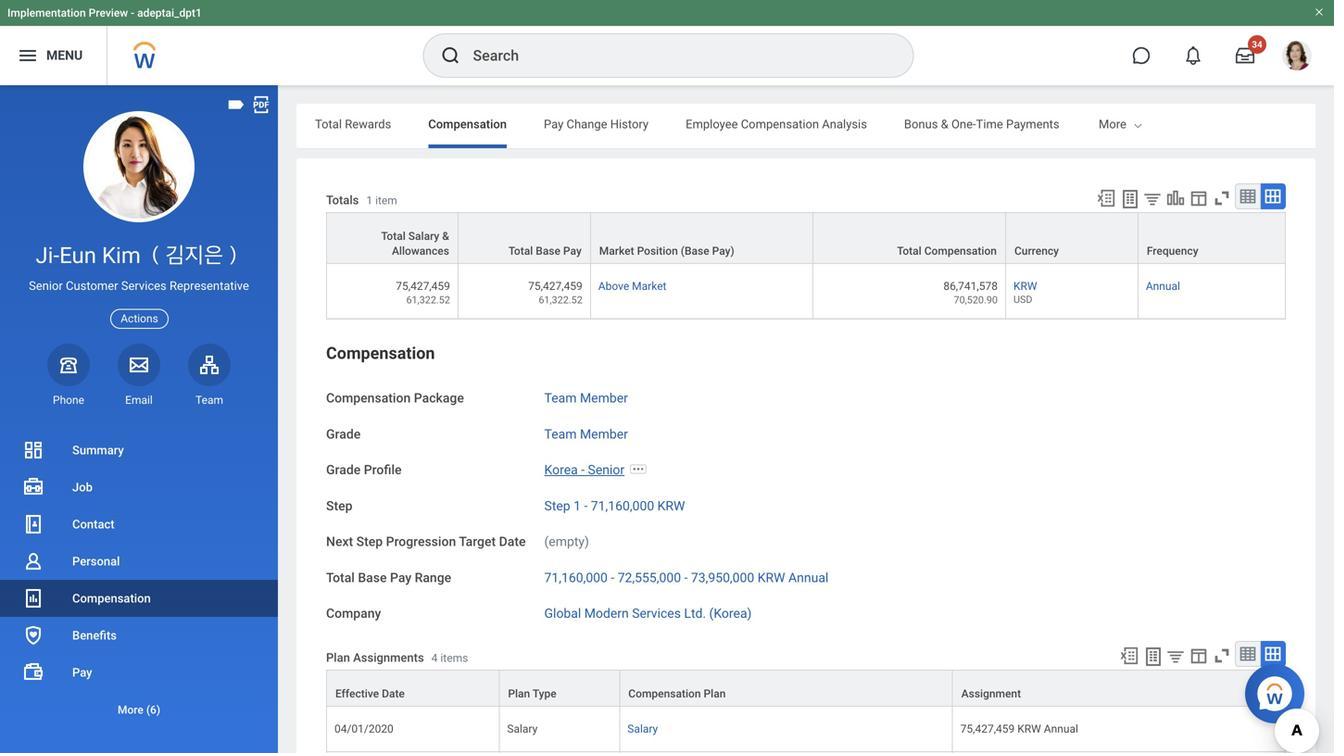 Task type: describe. For each thing, give the bounding box(es) containing it.
75,427,459 krw annual
[[961, 723, 1078, 736]]

services for ltd.
[[632, 606, 681, 621]]

compensation group
[[326, 342, 1286, 753]]

krw down assignment
[[1018, 723, 1041, 736]]

history
[[610, 117, 649, 131]]

5 row from the top
[[326, 752, 1286, 753]]

team member for compensation package
[[544, 391, 628, 406]]

2 click to view/edit grid preferences image from the top
[[1189, 646, 1209, 666]]

notifications large image
[[1184, 46, 1203, 65]]

navigation pane region
[[0, 85, 278, 753]]

bonus & one-time payments
[[904, 117, 1060, 131]]

view printable version (pdf) image
[[251, 95, 271, 115]]

plan type
[[508, 688, 557, 701]]

analysis
[[822, 117, 867, 131]]

73,950,000
[[691, 570, 755, 586]]

table image
[[1239, 187, 1257, 206]]

benefits image
[[22, 625, 44, 647]]

contact
[[72, 518, 115, 531]]

row containing effective date
[[326, 670, 1286, 707]]

market position (base pay)
[[599, 245, 735, 258]]

export to excel image
[[1119, 646, 1140, 666]]

1 horizontal spatial annual
[[1044, 723, 1078, 736]]

72,555,000
[[618, 570, 681, 586]]

compensation inside compensation link
[[72, 592, 151, 606]]

expand table image for table icon
[[1264, 645, 1282, 663]]

search image
[[440, 44, 462, 67]]

email ji-eun kim （김지은） element
[[118, 393, 160, 408]]

compensation plan
[[629, 688, 726, 701]]

view worker - expand/collapse chart image
[[1166, 188, 1186, 208]]

- right korea
[[581, 463, 585, 478]]

krw link
[[1014, 276, 1037, 293]]

compensation down compensation button
[[326, 391, 411, 406]]

menu button
[[0, 26, 107, 85]]

progression
[[386, 534, 456, 550]]

market position (base pay) button
[[591, 213, 813, 263]]

base for total base pay
[[536, 245, 561, 258]]

compensation plan button
[[620, 671, 952, 706]]

0 vertical spatial annual
[[1146, 280, 1180, 293]]

employee
[[686, 117, 738, 131]]

rewards
[[345, 117, 391, 131]]

total for total rewards
[[315, 117, 342, 131]]

1 horizontal spatial salary
[[507, 723, 538, 736]]

plan assignments 4 items
[[326, 651, 468, 665]]

04/01/2020
[[335, 723, 394, 736]]

frequency
[[1147, 245, 1199, 258]]

senior customer services representative
[[29, 279, 249, 293]]

71,160,000 - 72,555,000 - 73,950,000 krw annual link
[[544, 567, 829, 586]]

justify image
[[17, 44, 39, 67]]

total rewards
[[315, 117, 391, 131]]

change
[[567, 117, 607, 131]]

position
[[637, 245, 678, 258]]

total base pay
[[509, 245, 582, 258]]

plan up effective
[[326, 651, 350, 665]]

job
[[72, 480, 93, 494]]

more for more
[[1099, 117, 1127, 131]]

select to filter grid data image for assignments
[[1166, 647, 1186, 666]]

team ji-eun kim （김지은） element
[[188, 393, 231, 408]]

salary inside total salary & allowances
[[408, 230, 439, 243]]

one-
[[952, 117, 976, 131]]

fullscreen image
[[1212, 646, 1232, 666]]

plan inside tab list
[[1232, 117, 1256, 131]]

above market link
[[598, 276, 667, 293]]

pay link
[[0, 654, 278, 691]]

job image
[[22, 476, 44, 499]]

ji-
[[36, 242, 59, 269]]

member for grade
[[580, 427, 628, 442]]

totals
[[326, 193, 359, 207]]

(empty)
[[544, 534, 589, 550]]

next step progression target date
[[326, 534, 526, 550]]

effective date button
[[327, 671, 499, 706]]

usd
[[1014, 294, 1033, 306]]

team member link for grade
[[544, 423, 628, 442]]

pay)
[[712, 245, 735, 258]]

total salary & allowances
[[381, 230, 449, 258]]

next
[[326, 534, 353, 550]]

ji-eun kim （김지은）
[[36, 242, 242, 269]]

reimbursable allowance plan activity
[[1097, 117, 1298, 131]]

time
[[976, 117, 1003, 131]]

70,520.90
[[954, 294, 998, 306]]

86,741,578
[[944, 280, 998, 293]]

compensation inside compensation plan popup button
[[629, 688, 701, 701]]

total for total salary & allowances
[[381, 230, 406, 243]]

eun
[[59, 242, 96, 269]]

item
[[375, 194, 397, 207]]

summary link
[[0, 432, 278, 469]]

1 for item
[[366, 194, 373, 207]]

0 horizontal spatial 75,427,459
[[396, 280, 450, 293]]

1 for -
[[574, 498, 581, 514]]

krw right 73,950,000
[[758, 570, 785, 586]]

summary
[[72, 443, 124, 457]]

more for more (6)
[[118, 704, 143, 717]]

1 horizontal spatial 75,427,459
[[528, 280, 583, 293]]

1 horizontal spatial step
[[356, 534, 383, 550]]

compensation down 'search' image
[[428, 117, 507, 131]]

(base
[[681, 245, 709, 258]]

compensation up the compensation package
[[326, 344, 435, 363]]

export to worksheets image
[[1143, 646, 1165, 668]]

mail image
[[128, 354, 150, 376]]

profile
[[364, 463, 402, 478]]

payments
[[1006, 117, 1060, 131]]

plan type button
[[500, 671, 619, 706]]

71,160,000 - 72,555,000 - 73,950,000 krw annual
[[544, 570, 829, 586]]

phone button
[[47, 344, 90, 408]]

assignment button
[[953, 671, 1285, 706]]

4 cell from the left
[[953, 752, 1286, 753]]

market inside popup button
[[599, 245, 634, 258]]

date inside popup button
[[382, 688, 405, 701]]

view team image
[[198, 354, 221, 376]]

items
[[440, 652, 468, 665]]

global modern services ltd. (korea)
[[544, 606, 752, 621]]

total for total base pay
[[509, 245, 533, 258]]

type
[[533, 688, 557, 701]]

row containing 75,427,459
[[326, 264, 1286, 319]]

pay inside tab list
[[544, 117, 564, 131]]

total base pay button
[[459, 213, 590, 263]]

(korea)
[[709, 606, 752, 621]]

team link
[[188, 344, 231, 408]]

compensation link
[[0, 580, 278, 617]]

total base pay range
[[326, 570, 451, 586]]

above
[[598, 280, 629, 293]]



Task type: locate. For each thing, give the bounding box(es) containing it.
total inside compensation group
[[326, 570, 355, 586]]

export to worksheets image
[[1119, 188, 1142, 210]]

currency
[[1015, 245, 1059, 258]]

services for representative
[[121, 279, 167, 293]]

employee compensation analysis
[[686, 117, 867, 131]]

email button
[[118, 344, 160, 408]]

& inside tab list
[[941, 117, 949, 131]]

0 horizontal spatial step
[[326, 498, 353, 514]]

1 vertical spatial toolbar
[[1111, 641, 1286, 670]]

75,427,459 61,322.52 down total base pay at the left top of the page
[[528, 280, 583, 306]]

compensation down personal
[[72, 592, 151, 606]]

4 row from the top
[[326, 707, 1286, 752]]

implementation preview -   adeptai_dpt1
[[7, 6, 202, 19]]

services down ji-eun kim （김지은）
[[121, 279, 167, 293]]

75,427,459 down assignment
[[961, 723, 1015, 736]]

member for compensation package
[[580, 391, 628, 406]]

ltd.
[[684, 606, 706, 621]]

team member link for compensation package
[[544, 387, 628, 406]]

1 horizontal spatial &
[[941, 117, 949, 131]]

1 61,322.52 from the left
[[406, 294, 450, 306]]

preview
[[89, 6, 128, 19]]

Search Workday  search field
[[473, 35, 875, 76]]

（김지은）
[[146, 242, 242, 269]]

71,160,000 inside 71,160,000 - 72,555,000 - 73,950,000 krw annual link
[[544, 570, 608, 586]]

menu banner
[[0, 0, 1334, 85]]

market
[[599, 245, 634, 258], [632, 280, 667, 293]]

pay change history
[[544, 117, 649, 131]]

date
[[499, 534, 526, 550], [382, 688, 405, 701]]

4
[[432, 652, 438, 665]]

above market
[[598, 280, 667, 293]]

86,741,578 70,520.90
[[944, 280, 998, 306]]

1 horizontal spatial base
[[536, 245, 561, 258]]

email
[[125, 394, 153, 407]]

75,427,459 61,322.52
[[396, 280, 450, 306], [528, 280, 583, 306]]

list
[[0, 432, 278, 728]]

effective date
[[335, 688, 405, 701]]

market right above
[[632, 280, 667, 293]]

team for compensation package
[[544, 391, 577, 406]]

click to view/edit grid preferences image left fullscreen icon
[[1189, 188, 1209, 208]]

plan
[[1232, 117, 1256, 131], [326, 651, 350, 665], [508, 688, 530, 701], [704, 688, 726, 701]]

1 vertical spatial 1
[[574, 498, 581, 514]]

team inside navigation pane region
[[196, 394, 223, 407]]

(6)
[[146, 704, 160, 717]]

list containing summary
[[0, 432, 278, 728]]

0 horizontal spatial select to filter grid data image
[[1143, 189, 1163, 208]]

1 vertical spatial more
[[118, 704, 143, 717]]

fullscreen image
[[1212, 188, 1232, 208]]

representative
[[170, 279, 249, 293]]

more left (6)
[[118, 704, 143, 717]]

1 horizontal spatial 1
[[574, 498, 581, 514]]

korea - senior
[[544, 463, 625, 478]]

2 75,427,459 61,322.52 from the left
[[528, 280, 583, 306]]

75,427,459 61,322.52 down allowances
[[396, 280, 450, 306]]

1 grade from the top
[[326, 427, 361, 442]]

row containing total salary & allowances
[[326, 212, 1286, 264]]

tag image
[[226, 95, 246, 115]]

services inside "link"
[[632, 606, 681, 621]]

profile logan mcneil image
[[1282, 41, 1312, 74]]

services
[[121, 279, 167, 293], [632, 606, 681, 621]]

row
[[326, 212, 1286, 264], [326, 264, 1286, 319], [326, 670, 1286, 707], [326, 707, 1286, 752], [326, 752, 1286, 753]]

1 vertical spatial team member link
[[544, 423, 628, 442]]

0 horizontal spatial 75,427,459 61,322.52
[[396, 280, 450, 306]]

2 expand table image from the top
[[1264, 645, 1282, 663]]

total inside tab list
[[315, 117, 342, 131]]

select to filter grid data image
[[1143, 189, 1163, 208], [1166, 647, 1186, 666]]

compensation left analysis
[[741, 117, 819, 131]]

personal image
[[22, 550, 44, 573]]

expand table image right table icon
[[1264, 645, 1282, 663]]

0 vertical spatial date
[[499, 534, 526, 550]]

services down 72,555,000
[[632, 606, 681, 621]]

click to view/edit grid preferences image left fullscreen image
[[1189, 646, 1209, 666]]

0 vertical spatial expand table image
[[1264, 187, 1282, 206]]

cell
[[326, 752, 500, 753], [500, 752, 620, 753], [620, 752, 953, 753], [953, 752, 1286, 753]]

team
[[544, 391, 577, 406], [196, 394, 223, 407], [544, 427, 577, 442]]

2 team member from the top
[[544, 427, 628, 442]]

job link
[[0, 469, 278, 506]]

korea
[[544, 463, 578, 478]]

1 down 'korea - senior'
[[574, 498, 581, 514]]

75,427,459 inside compensation group
[[961, 723, 1015, 736]]

more (6) button
[[0, 699, 278, 721]]

click to view/edit grid preferences image
[[1189, 188, 1209, 208], [1189, 646, 1209, 666]]

0 vertical spatial senior
[[29, 279, 63, 293]]

salary down plan type
[[507, 723, 538, 736]]

2 member from the top
[[580, 427, 628, 442]]

table image
[[1239, 645, 1257, 663]]

step right the next
[[356, 534, 383, 550]]

0 horizontal spatial services
[[121, 279, 167, 293]]

0 horizontal spatial senior
[[29, 279, 63, 293]]

date right "target"
[[499, 534, 526, 550]]

allowance
[[1173, 117, 1229, 131]]

1 team member from the top
[[544, 391, 628, 406]]

1 vertical spatial services
[[632, 606, 681, 621]]

cell down assignment popup button
[[953, 752, 1286, 753]]

1 cell from the left
[[326, 752, 500, 753]]

1 vertical spatial member
[[580, 427, 628, 442]]

base for total base pay range
[[358, 570, 387, 586]]

2 row from the top
[[326, 264, 1286, 319]]

row containing 04/01/2020
[[326, 707, 1286, 752]]

totals 1 item
[[326, 193, 397, 207]]

1 vertical spatial &
[[442, 230, 449, 243]]

0 vertical spatial team member link
[[544, 387, 628, 406]]

pay inside total base pay "popup button"
[[563, 245, 582, 258]]

benefits
[[72, 629, 117, 643]]

- right the preview
[[131, 6, 134, 19]]

effective
[[335, 688, 379, 701]]

services inside navigation pane region
[[121, 279, 167, 293]]

summary image
[[22, 439, 44, 461]]

actions
[[121, 312, 158, 325]]

global
[[544, 606, 581, 621]]

1 click to view/edit grid preferences image from the top
[[1189, 188, 1209, 208]]

& inside total salary & allowances
[[442, 230, 449, 243]]

salary link
[[628, 719, 658, 736]]

range
[[415, 570, 451, 586]]

step for step 1 - 71,160,000 krw
[[544, 498, 570, 514]]

tab list containing total rewards
[[297, 104, 1316, 148]]

0 horizontal spatial 1
[[366, 194, 373, 207]]

senior
[[29, 279, 63, 293], [588, 463, 625, 478]]

2 cell from the left
[[500, 752, 620, 753]]

3 row from the top
[[326, 670, 1286, 707]]

1 expand table image from the top
[[1264, 187, 1282, 206]]

0 vertical spatial toolbar
[[1088, 183, 1286, 212]]

toolbar
[[1088, 183, 1286, 212], [1111, 641, 1286, 670]]

phone image
[[56, 354, 82, 376]]

71,160,000 down 'korea - senior'
[[591, 498, 654, 514]]

contact image
[[22, 513, 44, 536]]

cell down type at the bottom of the page
[[500, 752, 620, 753]]

grade for grade
[[326, 427, 361, 442]]

team member
[[544, 391, 628, 406], [544, 427, 628, 442]]

plan down (korea)
[[704, 688, 726, 701]]

grade left profile
[[326, 463, 361, 478]]

total inside total base pay "popup button"
[[509, 245, 533, 258]]

date right effective
[[382, 688, 405, 701]]

personal
[[72, 555, 120, 568]]

1 team member link from the top
[[544, 387, 628, 406]]

2 vertical spatial annual
[[1044, 723, 1078, 736]]

0 vertical spatial member
[[580, 391, 628, 406]]

0 horizontal spatial 61,322.52
[[406, 294, 450, 306]]

1 left item
[[366, 194, 373, 207]]

1 vertical spatial base
[[358, 570, 387, 586]]

0 horizontal spatial annual
[[789, 570, 829, 586]]

75,427,459 down total base pay at the left top of the page
[[528, 280, 583, 293]]

more up export to excel icon
[[1099, 117, 1127, 131]]

3 cell from the left
[[620, 752, 953, 753]]

salary up allowances
[[408, 230, 439, 243]]

team member for grade
[[544, 427, 628, 442]]

0 vertical spatial grade
[[326, 427, 361, 442]]

1 horizontal spatial 75,427,459 61,322.52
[[528, 280, 583, 306]]

member
[[580, 391, 628, 406], [580, 427, 628, 442]]

1 vertical spatial 71,160,000
[[544, 570, 608, 586]]

0 horizontal spatial salary
[[408, 230, 439, 243]]

0 vertical spatial services
[[121, 279, 167, 293]]

71,160,000 inside step 1 - 71,160,000 krw link
[[591, 498, 654, 514]]

0 horizontal spatial &
[[442, 230, 449, 243]]

more inside dropdown button
[[118, 704, 143, 717]]

team for grade
[[544, 427, 577, 442]]

2 horizontal spatial annual
[[1146, 280, 1180, 293]]

senior down ji-
[[29, 279, 63, 293]]

1 vertical spatial team member
[[544, 427, 628, 442]]

0 horizontal spatial base
[[358, 570, 387, 586]]

1 horizontal spatial senior
[[588, 463, 625, 478]]

select to filter grid data image right export to worksheets icon
[[1166, 647, 1186, 666]]

compensation package
[[326, 391, 464, 406]]

phone
[[53, 394, 84, 407]]

phone ji-eun kim （김지은） element
[[47, 393, 90, 408]]

korea - senior link
[[544, 459, 625, 478]]

annual down assignment popup button
[[1044, 723, 1078, 736]]

senior up step 1 - 71,160,000 krw link
[[588, 463, 625, 478]]

krw usd
[[1014, 280, 1037, 306]]

61,322.52 down allowances
[[406, 294, 450, 306]]

expand table image right table image
[[1264, 187, 1282, 206]]

target
[[459, 534, 496, 550]]

more (6)
[[118, 704, 160, 717]]

1 inside compensation group
[[574, 498, 581, 514]]

75,427,459
[[396, 280, 450, 293], [528, 280, 583, 293], [961, 723, 1015, 736]]

grade profile
[[326, 463, 402, 478]]

1 vertical spatial click to view/edit grid preferences image
[[1189, 646, 1209, 666]]

total for total base pay range
[[326, 570, 355, 586]]

kim
[[102, 242, 141, 269]]

close environment banner image
[[1314, 6, 1325, 18]]

step 1 - 71,160,000 krw link
[[544, 495, 685, 514]]

0 vertical spatial 1
[[366, 194, 373, 207]]

toolbar up frequency popup button
[[1088, 183, 1286, 212]]

- down 'korea - senior'
[[584, 498, 588, 514]]

toolbar up assignment popup button
[[1111, 641, 1286, 670]]

total inside total salary & allowances
[[381, 230, 406, 243]]

salary down 'compensation plan'
[[628, 723, 658, 736]]

0 vertical spatial 71,160,000
[[591, 498, 654, 514]]

2 horizontal spatial salary
[[628, 723, 658, 736]]

- left 73,950,000
[[684, 570, 688, 586]]

1 vertical spatial market
[[632, 280, 667, 293]]

customer
[[66, 279, 118, 293]]

currency button
[[1006, 213, 1138, 263]]

pay image
[[22, 662, 44, 684]]

total salary & allowances button
[[327, 213, 458, 263]]

71,160,000 down (empty)
[[544, 570, 608, 586]]

benefits link
[[0, 617, 278, 654]]

& left one-
[[941, 117, 949, 131]]

0 horizontal spatial date
[[382, 688, 405, 701]]

senior inside navigation pane region
[[29, 279, 63, 293]]

grade up grade profile
[[326, 427, 361, 442]]

2 team member link from the top
[[544, 423, 628, 442]]

compensation button
[[326, 344, 435, 363]]

0 vertical spatial base
[[536, 245, 561, 258]]

package
[[414, 391, 464, 406]]

select to filter grid data image right export to worksheets image
[[1143, 189, 1163, 208]]

compensation up 86,741,578
[[925, 245, 997, 258]]

2 horizontal spatial step
[[544, 498, 570, 514]]

1 vertical spatial grade
[[326, 463, 361, 478]]

1 row from the top
[[326, 212, 1286, 264]]

0 horizontal spatial more
[[118, 704, 143, 717]]

0 vertical spatial &
[[941, 117, 949, 131]]

grade for grade profile
[[326, 463, 361, 478]]

1 horizontal spatial select to filter grid data image
[[1166, 647, 1186, 666]]

1 inside the totals 1 item
[[366, 194, 373, 207]]

implementation
[[7, 6, 86, 19]]

toolbar for assignments
[[1111, 641, 1286, 670]]

cell down 04/01/2020
[[326, 752, 500, 753]]

modern
[[584, 606, 629, 621]]

annual
[[1146, 280, 1180, 293], [789, 570, 829, 586], [1044, 723, 1078, 736]]

toolbar for 1
[[1088, 183, 1286, 212]]

1 75,427,459 61,322.52 from the left
[[396, 280, 450, 306]]

- up 'modern'
[[611, 570, 615, 586]]

senior inside compensation group
[[588, 463, 625, 478]]

step down korea
[[544, 498, 570, 514]]

cell down compensation plan popup button
[[620, 752, 953, 753]]

base inside total base pay "popup button"
[[536, 245, 561, 258]]

0 vertical spatial click to view/edit grid preferences image
[[1189, 188, 1209, 208]]

1 vertical spatial annual
[[789, 570, 829, 586]]

total inside total compensation popup button
[[897, 245, 922, 258]]

compensation image
[[22, 587, 44, 610]]

2 horizontal spatial 75,427,459
[[961, 723, 1015, 736]]

total for total compensation
[[897, 245, 922, 258]]

plan left activity
[[1232, 117, 1256, 131]]

0 vertical spatial team member
[[544, 391, 628, 406]]

2 grade from the top
[[326, 463, 361, 478]]

export to excel image
[[1096, 188, 1117, 208]]

pay inside compensation group
[[390, 570, 412, 586]]

assignment
[[961, 688, 1021, 701]]

1 vertical spatial date
[[382, 688, 405, 701]]

75,427,459 down allowances
[[396, 280, 450, 293]]

1 horizontal spatial more
[[1099, 117, 1127, 131]]

1 member from the top
[[580, 391, 628, 406]]

expand table image for table image
[[1264, 187, 1282, 206]]

grade
[[326, 427, 361, 442], [326, 463, 361, 478]]

allowances
[[392, 245, 449, 258]]

& up allowances
[[442, 230, 449, 243]]

global modern services ltd. (korea) link
[[544, 602, 752, 621]]

plan left type at the bottom of the page
[[508, 688, 530, 701]]

tab list
[[297, 104, 1316, 148]]

frequency button
[[1139, 213, 1285, 263]]

adeptai_dpt1
[[137, 6, 202, 19]]

menu
[[46, 48, 83, 63]]

market up above
[[599, 245, 634, 258]]

0 vertical spatial select to filter grid data image
[[1143, 189, 1163, 208]]

compensation up salary link
[[629, 688, 701, 701]]

pay inside pay link
[[72, 666, 92, 680]]

34
[[1252, 39, 1263, 50]]

select to filter grid data image for 1
[[1143, 189, 1163, 208]]

expand table image
[[1264, 187, 1282, 206], [1264, 645, 1282, 663]]

step for step
[[326, 498, 353, 514]]

0 vertical spatial more
[[1099, 117, 1127, 131]]

1 horizontal spatial 61,322.52
[[539, 294, 583, 306]]

2 61,322.52 from the left
[[539, 294, 583, 306]]

1 vertical spatial senior
[[588, 463, 625, 478]]

0 vertical spatial market
[[599, 245, 634, 258]]

annual link
[[1146, 276, 1180, 293]]

toolbar inside compensation group
[[1111, 641, 1286, 670]]

inbox large image
[[1236, 46, 1255, 65]]

krw up 71,160,000 - 72,555,000 - 73,950,000 krw annual link on the bottom of page
[[658, 498, 685, 514]]

1 horizontal spatial services
[[632, 606, 681, 621]]

- inside menu banner
[[131, 6, 134, 19]]

annual right 73,950,000
[[789, 570, 829, 586]]

1 vertical spatial select to filter grid data image
[[1166, 647, 1186, 666]]

total
[[315, 117, 342, 131], [381, 230, 406, 243], [509, 245, 533, 258], [897, 245, 922, 258], [326, 570, 355, 586]]

1 horizontal spatial date
[[499, 534, 526, 550]]

1 vertical spatial expand table image
[[1264, 645, 1282, 663]]

step up the next
[[326, 498, 353, 514]]

personal link
[[0, 543, 278, 580]]

compensation inside total compensation popup button
[[925, 245, 997, 258]]

61,322.52 down total base pay at the left top of the page
[[539, 294, 583, 306]]

krw up usd
[[1014, 280, 1037, 293]]

base inside compensation group
[[358, 570, 387, 586]]

annual down frequency
[[1146, 280, 1180, 293]]

bonus
[[904, 117, 938, 131]]

company
[[326, 606, 381, 621]]



Task type: vqa. For each thing, say whether or not it's contained in the screenshot.


